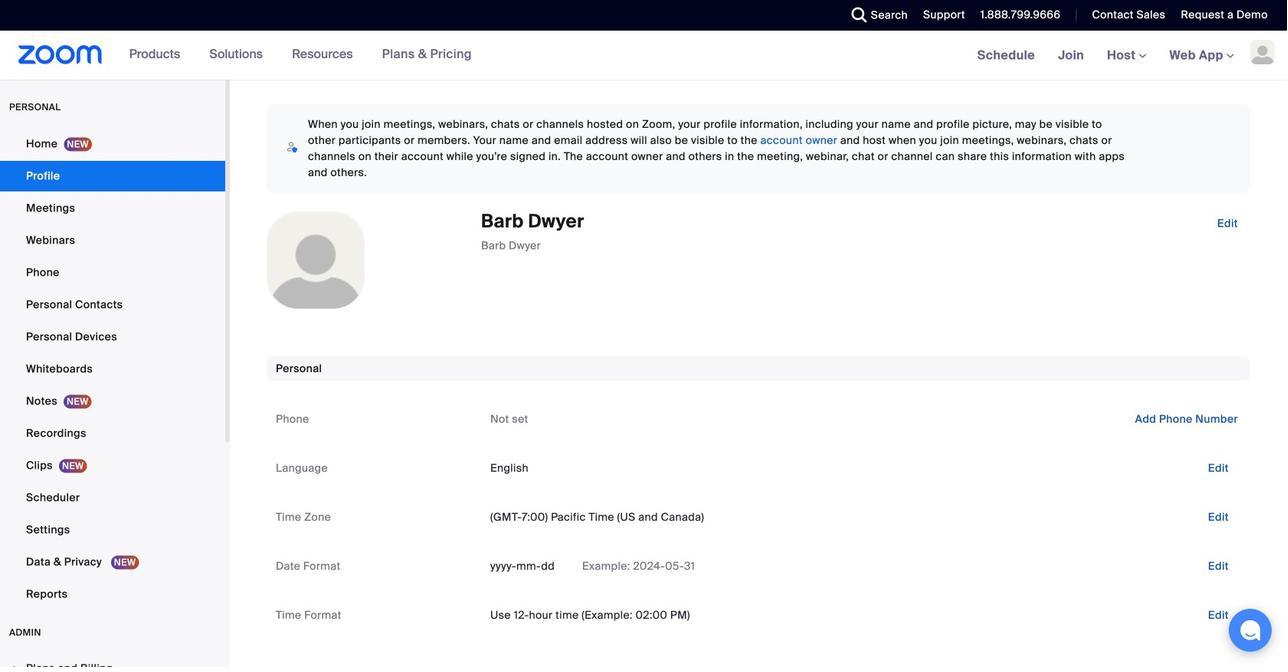 Task type: locate. For each thing, give the bounding box(es) containing it.
edit user photo image
[[303, 254, 328, 267]]

open chat image
[[1240, 620, 1261, 641]]

user photo image
[[267, 212, 364, 309]]

banner
[[0, 31, 1287, 81]]

meetings navigation
[[966, 31, 1287, 81]]

menu item
[[0, 654, 225, 667]]

profile picture image
[[1250, 40, 1275, 64]]



Task type: vqa. For each thing, say whether or not it's contained in the screenshot.
record,
no



Task type: describe. For each thing, give the bounding box(es) containing it.
zoom logo image
[[18, 45, 102, 64]]

personal menu menu
[[0, 129, 225, 611]]

right image
[[11, 664, 20, 667]]

product information navigation
[[102, 31, 483, 80]]



